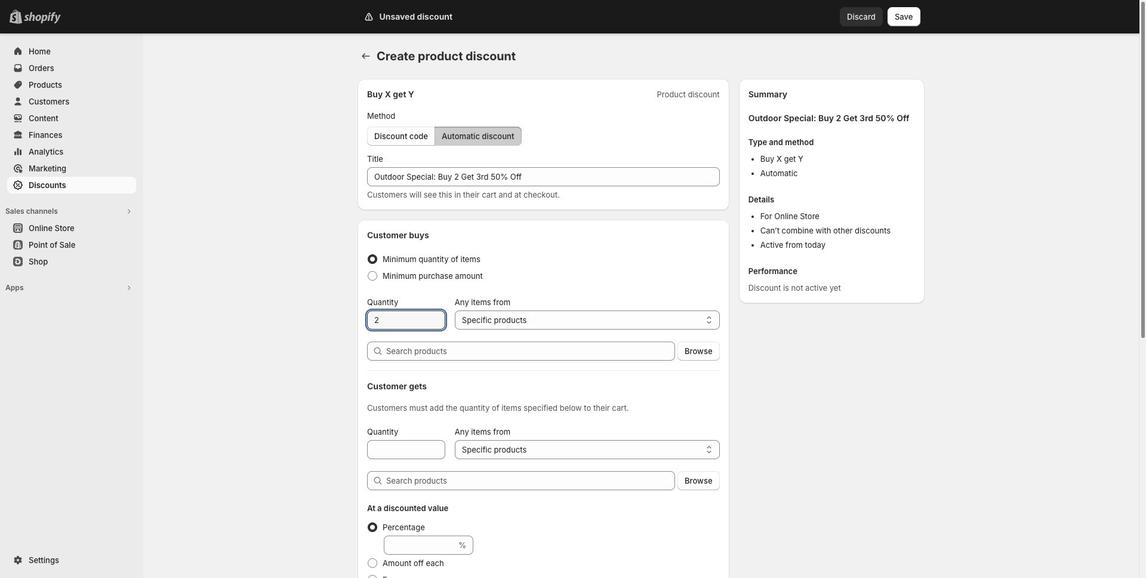 Task type: vqa. For each thing, say whether or not it's contained in the screenshot.
text box
yes



Task type: locate. For each thing, give the bounding box(es) containing it.
1 vertical spatial search products text field
[[386, 471, 675, 490]]

Search products text field
[[386, 342, 675, 361], [386, 471, 675, 490]]

1 search products text field from the top
[[386, 342, 675, 361]]

0 vertical spatial search products text field
[[386, 342, 675, 361]]

None text field
[[367, 167, 720, 186], [367, 311, 445, 330], [367, 440, 445, 459], [384, 536, 456, 555], [367, 167, 720, 186], [367, 311, 445, 330], [367, 440, 445, 459], [384, 536, 456, 555]]



Task type: describe. For each thing, give the bounding box(es) containing it.
shopify image
[[24, 12, 61, 24]]

2 search products text field from the top
[[386, 471, 675, 490]]



